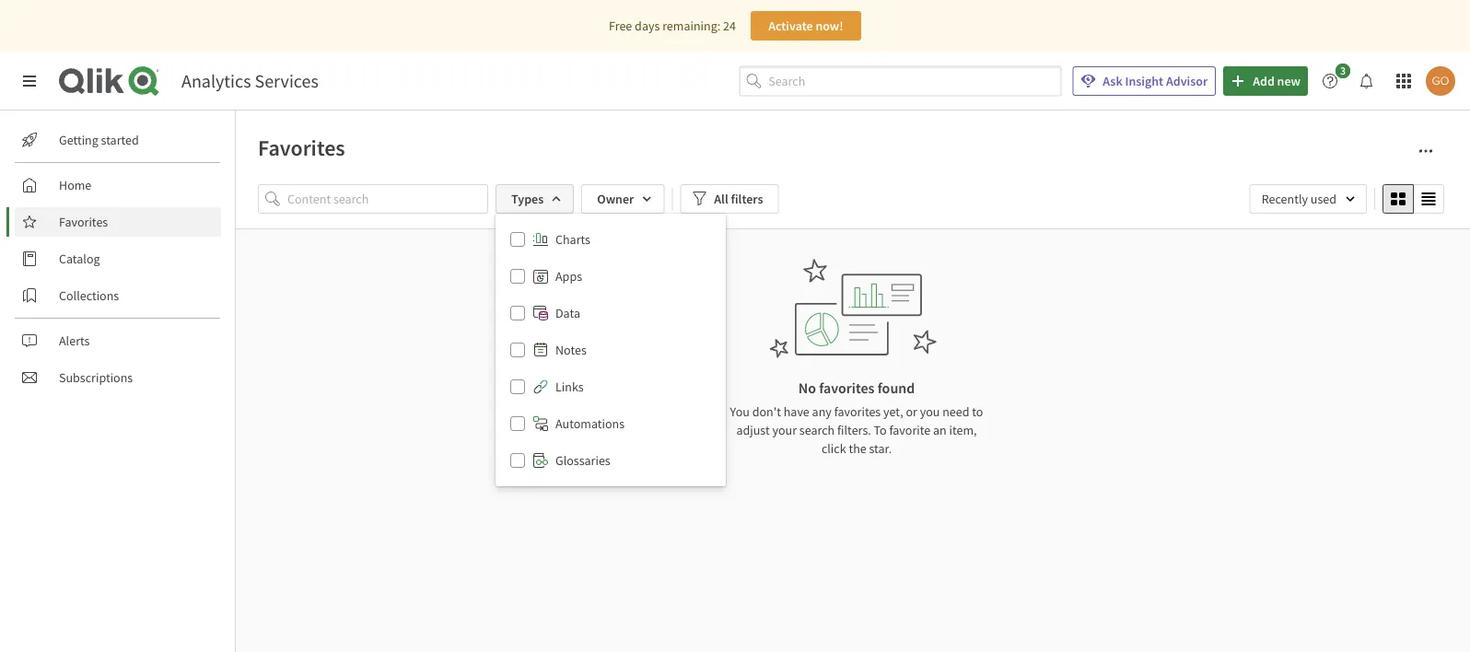 Task type: vqa. For each thing, say whether or not it's contained in the screenshot.
ADJUST
yes



Task type: locate. For each thing, give the bounding box(es) containing it.
adjust
[[736, 422, 770, 439]]

activate now! link
[[751, 11, 861, 41]]

star.
[[869, 440, 892, 457]]

navigation pane element
[[0, 118, 235, 400]]

you
[[730, 404, 750, 420]]

apps
[[556, 268, 582, 285]]

0 horizontal spatial favorites
[[59, 214, 108, 230]]

3
[[1340, 64, 1346, 78]]

add new
[[1253, 73, 1301, 89]]

recently
[[1262, 191, 1308, 207]]

advisor
[[1166, 73, 1208, 89]]

services
[[255, 70, 319, 93]]

more actions image
[[1419, 144, 1433, 158]]

types
[[511, 191, 544, 207]]

links
[[556, 379, 584, 395]]

alerts
[[59, 333, 90, 349]]

1 horizontal spatial favorites
[[258, 134, 345, 161]]

analytics services element
[[181, 70, 319, 93]]

your
[[772, 422, 797, 439]]

1 vertical spatial favorites
[[59, 214, 108, 230]]

favorites down services
[[258, 134, 345, 161]]

0 vertical spatial favorites
[[258, 134, 345, 161]]

filters.
[[837, 422, 871, 439]]

subscriptions link
[[15, 363, 221, 392]]

you
[[920, 404, 940, 420]]

add
[[1253, 73, 1275, 89]]

favorites
[[819, 379, 875, 397], [834, 404, 881, 420]]

catalog link
[[15, 244, 221, 274]]

favorites link
[[15, 207, 221, 237]]

data
[[556, 305, 580, 322]]

notes
[[556, 342, 587, 358]]

analytics services
[[181, 70, 319, 93]]

favorites up filters.
[[834, 404, 881, 420]]

to
[[972, 404, 983, 420]]

all filters
[[714, 191, 763, 207]]

Recently used field
[[1250, 184, 1367, 214]]

favorites
[[258, 134, 345, 161], [59, 214, 108, 230]]

getting
[[59, 132, 98, 148]]

glossaries
[[556, 452, 611, 469]]

all
[[714, 191, 728, 207]]

Search text field
[[769, 66, 1062, 96]]

ask insight advisor
[[1103, 73, 1208, 89]]

favorites up "any"
[[819, 379, 875, 397]]

click
[[822, 440, 846, 457]]

analytics
[[181, 70, 251, 93]]

found
[[878, 379, 915, 397]]

recently used
[[1262, 191, 1337, 207]]

owner
[[597, 191, 634, 207]]

automations
[[556, 415, 625, 432]]

an
[[933, 422, 947, 439]]

activate
[[768, 18, 813, 34]]

have
[[784, 404, 810, 420]]

favorites up catalog
[[59, 214, 108, 230]]



Task type: describe. For each thing, give the bounding box(es) containing it.
don't
[[752, 404, 781, 420]]

charts
[[556, 231, 591, 248]]

types button
[[496, 184, 574, 214]]

all filters button
[[680, 184, 779, 214]]

any
[[812, 404, 832, 420]]

owner button
[[582, 184, 664, 214]]

getting started link
[[15, 125, 221, 155]]

gary orlando image
[[1426, 66, 1456, 96]]

days
[[635, 18, 660, 34]]

item,
[[949, 422, 977, 439]]

free days remaining: 24
[[609, 18, 736, 34]]

no favorites found you don't have any favorites yet, or you need to adjust your search filters. to favorite an item, click the star.
[[730, 379, 983, 457]]

need
[[943, 404, 970, 420]]

home
[[59, 177, 91, 193]]

alerts link
[[15, 326, 221, 356]]

3 button
[[1316, 64, 1356, 96]]

the
[[849, 440, 867, 457]]

filters
[[731, 191, 763, 207]]

or
[[906, 404, 917, 420]]

new
[[1277, 73, 1301, 89]]

close sidebar menu image
[[22, 74, 37, 88]]

add new button
[[1224, 66, 1308, 96]]

searchbar element
[[739, 66, 1062, 96]]

collections
[[59, 287, 119, 304]]

subscriptions
[[59, 369, 133, 386]]

to
[[874, 422, 887, 439]]

used
[[1311, 191, 1337, 207]]

switch view group
[[1383, 184, 1445, 214]]

now!
[[816, 18, 844, 34]]

search
[[799, 422, 835, 439]]

insight
[[1125, 73, 1164, 89]]

started
[[101, 132, 139, 148]]

Content search text field
[[287, 184, 488, 214]]

24
[[723, 18, 736, 34]]

free
[[609, 18, 632, 34]]

getting started
[[59, 132, 139, 148]]

yet,
[[884, 404, 903, 420]]

home link
[[15, 170, 221, 200]]

no
[[798, 379, 816, 397]]

ask insight advisor button
[[1073, 66, 1216, 96]]

catalog
[[59, 251, 100, 267]]

remaining:
[[663, 18, 721, 34]]

filters region
[[258, 181, 1448, 486]]

favorites inside the navigation pane element
[[59, 214, 108, 230]]

activate now!
[[768, 18, 844, 34]]

favorite
[[889, 422, 931, 439]]

ask
[[1103, 73, 1123, 89]]

1 vertical spatial favorites
[[834, 404, 881, 420]]

0 vertical spatial favorites
[[819, 379, 875, 397]]

collections link
[[15, 281, 221, 310]]



